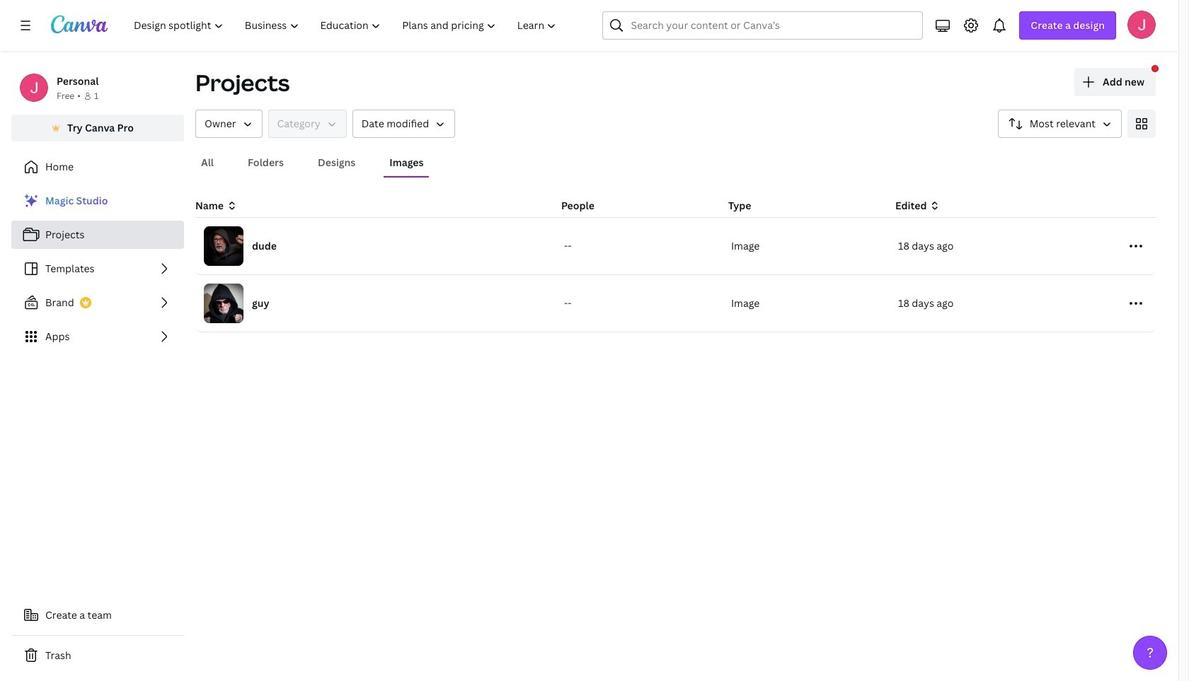 Task type: vqa. For each thing, say whether or not it's contained in the screenshot.
rightmost 1
no



Task type: describe. For each thing, give the bounding box(es) containing it.
Sort by button
[[998, 110, 1122, 138]]

james peterson image
[[1128, 11, 1156, 39]]

Owner button
[[195, 110, 262, 138]]

Date modified button
[[352, 110, 455, 138]]



Task type: locate. For each thing, give the bounding box(es) containing it.
None search field
[[603, 11, 924, 40]]

Search search field
[[631, 12, 895, 39]]

Category button
[[268, 110, 347, 138]]

list
[[11, 187, 184, 351]]

top level navigation element
[[125, 11, 569, 40]]



